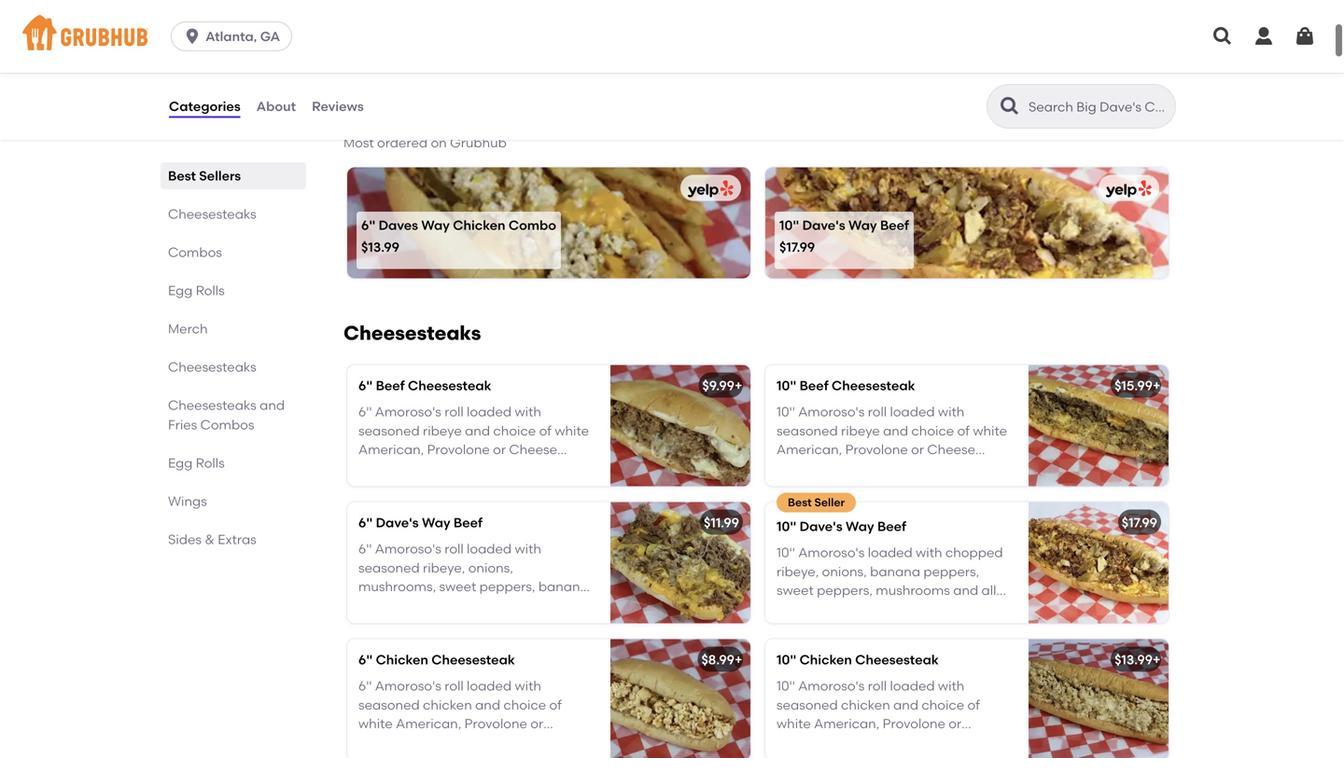 Task type: locate. For each thing, give the bounding box(es) containing it.
best down categories "button"
[[168, 168, 196, 184]]

chicken inside 10" amoroso's roll loaded with seasoned chicken and choice of white american, provolone or cheese whiz.
[[841, 698, 890, 714]]

1 horizontal spatial onions,
[[822, 564, 867, 580]]

white for 10" amoroso's roll loaded with seasoned chicken and choice of white american, provolone or cheese whiz.
[[777, 717, 811, 733]]

cheeses.
[[500, 598, 555, 614], [813, 602, 868, 618]]

0 horizontal spatial ribeye,
[[423, 561, 465, 576]]

1 horizontal spatial three
[[777, 602, 810, 618]]

1 vertical spatial rolls
[[196, 456, 225, 471]]

provolone down 6" chicken cheesesteak
[[465, 717, 527, 733]]

of for 10" amoroso's roll loaded with seasoned ribeye and choice of white american, provolone or cheese whiz.
[[957, 423, 970, 439]]

whiz. down 6" chicken cheesesteak
[[410, 736, 443, 752]]

seasoned down 6" beef cheesesteak
[[358, 423, 420, 439]]

1 horizontal spatial chicken
[[841, 698, 890, 714]]

mushrooms,
[[358, 579, 436, 595]]

roll down "6" dave's way beef"
[[445, 542, 464, 557]]

merch
[[168, 321, 208, 337]]

loaded inside 10" amoroso's loaded with chopped ribeye, onions, banana peppers, sweet peppers, mushrooms and all three cheeses.
[[868, 545, 913, 561]]

amoroso's down 10" beef cheesesteak
[[798, 404, 865, 420]]

three
[[464, 598, 497, 614], [777, 602, 810, 618]]

roll down 6" beef cheesesteak
[[445, 404, 464, 420]]

sellers
[[391, 108, 456, 132], [199, 168, 241, 184]]

ribeye, down 10" dave's way beef
[[777, 564, 819, 580]]

roll for 6" beef cheesesteak
[[445, 404, 464, 420]]

white for 10" amoroso's roll loaded with seasoned ribeye and choice of white american, provolone or cheese whiz.
[[973, 423, 1007, 439]]

&
[[205, 532, 215, 548]]

with inside the 10" amoroso's roll loaded with seasoned ribeye and choice of white american, provolone or cheese whiz.
[[938, 404, 965, 420]]

1 ribeye from the left
[[423, 423, 462, 439]]

or inside 6" amoroso's roll loaded with seasoned ribeye and choice of white american, provolone or cheese whiz.
[[493, 442, 506, 458]]

yelp image
[[684, 181, 734, 198], [1102, 181, 1152, 198]]

seasoned inside the 10" amoroso's roll loaded with seasoned ribeye and choice of white american, provolone or cheese whiz.
[[777, 423, 838, 439]]

chopped
[[946, 545, 1003, 561]]

way inside 10" dave's way beef $17.99
[[849, 217, 877, 233]]

sweet
[[439, 579, 476, 595], [777, 583, 814, 599]]

of inside the 6" amoroso's roll loaded with seasoned chicken and choice of white american, provolone or cheese whiz.
[[549, 698, 562, 714]]

0 horizontal spatial yelp image
[[684, 181, 734, 198]]

+ for $13.99
[[1153, 652, 1161, 668]]

cheese
[[509, 442, 557, 458], [927, 442, 976, 458], [358, 736, 407, 752], [777, 736, 825, 752]]

of inside 10" amoroso's roll loaded with seasoned chicken and choice of white american, provolone or cheese whiz.
[[968, 698, 980, 714]]

cheese for 10" amoroso's roll loaded with seasoned chicken and choice of white american, provolone or cheese whiz.
[[777, 736, 825, 752]]

cheesesteak
[[408, 378, 492, 394], [832, 378, 915, 394], [432, 652, 515, 668], [855, 652, 939, 668]]

rolls
[[196, 283, 225, 299], [196, 456, 225, 471]]

loaded for $13.99 +
[[890, 679, 935, 695]]

0 vertical spatial best
[[344, 108, 387, 132]]

or for 10" chicken cheesesteak
[[949, 717, 962, 733]]

way
[[421, 217, 450, 233], [849, 217, 877, 233], [422, 515, 450, 531], [846, 519, 874, 535]]

loaded for $8.99 +
[[467, 679, 512, 695]]

$13.99 inside 6" daves way chicken combo $13.99
[[361, 239, 399, 255]]

white inside the 6" amoroso's roll loaded with seasoned chicken and choice of white american, provolone or cheese whiz.
[[358, 717, 393, 733]]

0 horizontal spatial best
[[168, 168, 196, 184]]

all down chopped
[[982, 583, 996, 599]]

amoroso's inside the 6" amoroso's roll loaded with seasoned chicken and choice of white american, provolone or cheese whiz.
[[375, 679, 441, 695]]

ribeye inside the 10" amoroso's roll loaded with seasoned ribeye and choice of white american, provolone or cheese whiz.
[[841, 423, 880, 439]]

sweet inside 6" amoroso's roll loaded with seasoned ribeye, onions, mushrooms, sweet peppers, banana peppers, and all three cheeses.
[[439, 579, 476, 595]]

1 chicken from the left
[[423, 698, 472, 714]]

american,
[[358, 442, 424, 458], [777, 442, 842, 458], [396, 717, 461, 733], [814, 717, 880, 733]]

sweet down 10" dave's way beef
[[777, 583, 814, 599]]

1 vertical spatial egg rolls
[[168, 456, 225, 471]]

or inside the 6" amoroso's roll loaded with seasoned chicken and choice of white american, provolone or cheese whiz.
[[531, 717, 543, 733]]

white for 6" amoroso's roll loaded with seasoned ribeye and choice of white american, provolone or cheese whiz.
[[555, 423, 589, 439]]

whiz. inside 10" amoroso's roll loaded with seasoned chicken and choice of white american, provolone or cheese whiz.
[[828, 736, 862, 752]]

$13.99
[[361, 239, 399, 255], [1115, 652, 1153, 668]]

loaded down 10" chicken cheesesteak
[[890, 679, 935, 695]]

roll for 6" chicken cheesesteak
[[445, 679, 464, 695]]

1 egg rolls from the top
[[168, 283, 225, 299]]

banana
[[870, 564, 921, 580], [538, 579, 589, 595]]

1 horizontal spatial ribeye
[[841, 423, 880, 439]]

amoroso's for 6" amoroso's roll loaded with seasoned ribeye and choice of white american, provolone or cheese whiz.
[[375, 404, 441, 420]]

10" inside 10" amoroso's roll loaded with seasoned chicken and choice of white american, provolone or cheese whiz.
[[777, 679, 795, 695]]

beef inside 10" dave's way beef $17.99
[[880, 217, 909, 233]]

chicken down 10" chicken cheesesteak
[[841, 698, 890, 714]]

2 horizontal spatial best
[[788, 496, 812, 510]]

0 horizontal spatial cheeses.
[[500, 598, 555, 614]]

+
[[735, 378, 743, 394], [1153, 378, 1161, 394], [735, 652, 743, 668], [1153, 652, 1161, 668]]

0 horizontal spatial banana
[[538, 579, 589, 595]]

1 horizontal spatial $17.99
[[1122, 515, 1158, 531]]

whiz. for 6" amoroso's roll loaded with seasoned chicken and choice of white american, provolone or cheese whiz.
[[410, 736, 443, 752]]

ribeye inside 6" amoroso's roll loaded with seasoned ribeye and choice of white american, provolone or cheese whiz.
[[423, 423, 462, 439]]

best up most
[[344, 108, 387, 132]]

10" dave's way beef
[[777, 519, 906, 535]]

seasoned up mushrooms,
[[358, 561, 420, 576]]

cheesesteaks
[[168, 206, 257, 222], [344, 321, 481, 345], [168, 359, 257, 375], [168, 398, 257, 414]]

whiz. up "6" dave's way beef"
[[358, 461, 392, 477]]

10" inside 10" amoroso's loaded with chopped ribeye, onions, banana peppers, sweet peppers, mushrooms and all three cheeses.
[[777, 545, 795, 561]]

choice inside the 6" amoroso's roll loaded with seasoned chicken and choice of white american, provolone or cheese whiz.
[[504, 698, 546, 714]]

10" amoroso's roll loaded with seasoned chicken and choice of white american, provolone or cheese whiz.
[[777, 679, 980, 752]]

whiz. up best seller
[[777, 461, 810, 477]]

cheesesteak up 6" amoroso's roll loaded with seasoned ribeye and choice of white american, provolone or cheese whiz.
[[408, 378, 492, 394]]

1 horizontal spatial all
[[982, 583, 996, 599]]

or
[[493, 442, 506, 458], [911, 442, 924, 458], [531, 717, 543, 733], [949, 717, 962, 733]]

provolone inside 10" amoroso's roll loaded with seasoned chicken and choice of white american, provolone or cheese whiz.
[[883, 717, 946, 733]]

daves
[[379, 217, 418, 233]]

choice inside the 10" amoroso's roll loaded with seasoned ribeye and choice of white american, provolone or cheese whiz.
[[912, 423, 954, 439]]

0 horizontal spatial $17.99
[[779, 239, 815, 255]]

loaded down "6" dave's way beef"
[[467, 542, 512, 557]]

roll inside 6" amoroso's roll loaded with seasoned ribeye and choice of white american, provolone or cheese whiz.
[[445, 404, 464, 420]]

6" inside 6" daves way chicken combo $13.99
[[361, 217, 375, 233]]

roll down 10" chicken cheesesteak
[[868, 679, 887, 695]]

cheesesteak up the 10" amoroso's roll loaded with seasoned ribeye and choice of white american, provolone or cheese whiz.
[[832, 378, 915, 394]]

egg rolls up 'wings'
[[168, 456, 225, 471]]

categories button
[[168, 73, 241, 140]]

cheesesteaks inside cheesesteaks and fries combos
[[168, 398, 257, 414]]

cheese inside the 10" amoroso's roll loaded with seasoned ribeye and choice of white american, provolone or cheese whiz.
[[927, 442, 976, 458]]

0 vertical spatial sellers
[[391, 108, 456, 132]]

provolone inside 6" amoroso's roll loaded with seasoned ribeye and choice of white american, provolone or cheese whiz.
[[427, 442, 490, 458]]

choice for 6" chicken cheesesteak
[[504, 698, 546, 714]]

sides & extras
[[168, 532, 257, 548]]

egg rolls
[[168, 283, 225, 299], [168, 456, 225, 471]]

american, inside 6" amoroso's roll loaded with seasoned ribeye and choice of white american, provolone or cheese whiz.
[[358, 442, 424, 458]]

seasoned inside 6" amoroso's roll loaded with seasoned ribeye and choice of white american, provolone or cheese whiz.
[[358, 423, 420, 439]]

6" daves way chicken combo $13.99
[[361, 217, 556, 255]]

egg rolls up merch on the top of the page
[[168, 283, 225, 299]]

seasoned inside the 6" amoroso's roll loaded with seasoned chicken and choice of white american, provolone or cheese whiz.
[[358, 698, 420, 714]]

amoroso's inside 6" amoroso's roll loaded with seasoned ribeye, onions, mushrooms, sweet peppers, banana peppers, and all three cheeses.
[[375, 542, 441, 557]]

roll for 10" beef cheesesteak
[[868, 404, 887, 420]]

sellers inside best sellers most ordered on grubhub
[[391, 108, 456, 132]]

whiz. for 10" amoroso's roll loaded with seasoned ribeye and choice of white american, provolone or cheese whiz.
[[777, 461, 810, 477]]

0 horizontal spatial sweet
[[439, 579, 476, 595]]

dave's
[[802, 217, 845, 233], [376, 515, 419, 531], [800, 519, 843, 535]]

way inside 6" daves way chicken combo $13.99
[[421, 217, 450, 233]]

choice for 10" chicken cheesesteak
[[922, 698, 965, 714]]

$17.99 inside 10" dave's way beef $17.99
[[779, 239, 815, 255]]

amoroso's inside 10" amoroso's roll loaded with seasoned chicken and choice of white american, provolone or cheese whiz.
[[798, 679, 865, 695]]

white inside 10" amoroso's roll loaded with seasoned chicken and choice of white american, provolone or cheese whiz.
[[777, 717, 811, 733]]

sellers up on on the left
[[391, 108, 456, 132]]

1 egg from the top
[[168, 283, 193, 299]]

seasoned inside 6" amoroso's roll loaded with seasoned ribeye, onions, mushrooms, sweet peppers, banana peppers, and all three cheeses.
[[358, 561, 420, 576]]

best
[[344, 108, 387, 132], [168, 168, 196, 184], [788, 496, 812, 510]]

loaded down 6" chicken cheesesteak
[[467, 679, 512, 695]]

ribeye down 10" beef cheesesteak
[[841, 423, 880, 439]]

ribeye,
[[423, 561, 465, 576], [777, 564, 819, 580]]

2 ribeye from the left
[[841, 423, 880, 439]]

6" inside 6" amoroso's roll loaded with seasoned ribeye, onions, mushrooms, sweet peppers, banana peppers, and all three cheeses.
[[358, 542, 372, 557]]

roll inside 10" amoroso's roll loaded with seasoned chicken and choice of white american, provolone or cheese whiz.
[[868, 679, 887, 695]]

0 horizontal spatial $13.99
[[361, 239, 399, 255]]

1 horizontal spatial chicken
[[453, 217, 506, 233]]

and
[[260, 398, 285, 414], [465, 423, 490, 439], [883, 423, 908, 439], [953, 583, 979, 599], [417, 598, 443, 614], [475, 698, 500, 714], [893, 698, 919, 714]]

6" for 6" dave's way beef
[[358, 515, 373, 531]]

1 horizontal spatial cheeses.
[[813, 602, 868, 618]]

dave's for 10" dave's way beef $17.99
[[802, 217, 845, 233]]

with inside 6" amoroso's roll loaded with seasoned ribeye, onions, mushrooms, sweet peppers, banana peppers, and all three cheeses.
[[515, 542, 541, 557]]

seasoned
[[358, 423, 420, 439], [777, 423, 838, 439], [358, 561, 420, 576], [358, 698, 420, 714], [777, 698, 838, 714]]

loaded inside the 6" amoroso's roll loaded with seasoned chicken and choice of white american, provolone or cheese whiz.
[[467, 679, 512, 695]]

0 vertical spatial $13.99
[[361, 239, 399, 255]]

onions,
[[468, 561, 513, 576], [822, 564, 867, 580]]

chicken
[[423, 698, 472, 714], [841, 698, 890, 714]]

whiz. inside 6" amoroso's roll loaded with seasoned ribeye and choice of white american, provolone or cheese whiz.
[[358, 461, 392, 477]]

1 horizontal spatial ribeye,
[[777, 564, 819, 580]]

atlanta,
[[205, 28, 257, 44]]

ga
[[260, 28, 280, 44]]

of for 6" amoroso's roll loaded with seasoned chicken and choice of white american, provolone or cheese whiz.
[[549, 698, 562, 714]]

loaded inside 6" amoroso's roll loaded with seasoned ribeye, onions, mushrooms, sweet peppers, banana peppers, and all three cheeses.
[[467, 542, 512, 557]]

provolone down 10" chicken cheesesteak
[[883, 717, 946, 733]]

choice
[[493, 423, 536, 439], [912, 423, 954, 439], [504, 698, 546, 714], [922, 698, 965, 714]]

0 horizontal spatial three
[[464, 598, 497, 614]]

cheesesteak for 10" chicken cheesesteak
[[855, 652, 939, 668]]

2 egg from the top
[[168, 456, 193, 471]]

with for $13.99 +
[[938, 679, 965, 695]]

10" amoroso's loaded with chopped ribeye, onions, banana peppers, sweet peppers, mushrooms and all three cheeses.
[[777, 545, 1003, 618]]

1 vertical spatial best
[[168, 168, 196, 184]]

0 horizontal spatial chicken
[[376, 652, 428, 668]]

all
[[982, 583, 996, 599], [446, 598, 461, 614]]

provolone down 6" beef cheesesteak
[[427, 442, 490, 458]]

amoroso's down 6" chicken cheesesteak
[[375, 679, 441, 695]]

1 vertical spatial sellers
[[199, 168, 241, 184]]

chicken for 6" chicken cheesesteak
[[376, 652, 428, 668]]

loaded for $9.99 +
[[467, 404, 512, 420]]

2 vertical spatial best
[[788, 496, 812, 510]]

$11.99
[[704, 515, 739, 531]]

1 vertical spatial $17.99
[[1122, 515, 1158, 531]]

american, down 6" chicken cheesesteak
[[396, 717, 461, 733]]

ribeye, up mushrooms,
[[423, 561, 465, 576]]

with for $15.99 +
[[938, 404, 965, 420]]

whiz.
[[358, 461, 392, 477], [777, 461, 810, 477], [410, 736, 443, 752], [828, 736, 862, 752]]

combos up merch on the top of the page
[[168, 245, 222, 260]]

choice inside 6" amoroso's roll loaded with seasoned ribeye and choice of white american, provolone or cheese whiz.
[[493, 423, 536, 439]]

egg down the fries
[[168, 456, 193, 471]]

onions, down 10" dave's way beef
[[822, 564, 867, 580]]

or for 10" beef cheesesteak
[[911, 442, 924, 458]]

three up 10" chicken cheesesteak
[[777, 602, 810, 618]]

dave's for 10" dave's way beef
[[800, 519, 843, 535]]

beef
[[880, 217, 909, 233], [376, 378, 405, 394], [800, 378, 829, 394], [454, 515, 483, 531], [877, 519, 906, 535]]

sweet right mushrooms,
[[439, 579, 476, 595]]

amoroso's down 6" beef cheesesteak
[[375, 404, 441, 420]]

10" dave's way beef $17.99
[[779, 217, 909, 255]]

1 horizontal spatial yelp image
[[1102, 181, 1152, 198]]

combos
[[168, 245, 222, 260], [200, 417, 254, 433]]

10" inside the 10" amoroso's roll loaded with seasoned ribeye and choice of white american, provolone or cheese whiz.
[[777, 404, 795, 420]]

1 yelp image from the left
[[684, 181, 734, 198]]

chicken left combo
[[453, 217, 506, 233]]

1 vertical spatial combos
[[200, 417, 254, 433]]

0 vertical spatial $17.99
[[779, 239, 815, 255]]

way for 10" dave's way beef $17.99
[[849, 217, 877, 233]]

about
[[256, 98, 296, 114]]

$17.99
[[779, 239, 815, 255], [1122, 515, 1158, 531]]

rolls up merch on the top of the page
[[196, 283, 225, 299]]

0 horizontal spatial sellers
[[199, 168, 241, 184]]

peppers,
[[924, 564, 979, 580], [480, 579, 535, 595], [817, 583, 873, 599], [358, 598, 414, 614]]

10" chicken cheesesteak image
[[1029, 640, 1169, 759]]

choice inside 10" amoroso's roll loaded with seasoned chicken and choice of white american, provolone or cheese whiz.
[[922, 698, 965, 714]]

ribeye down 6" beef cheesesteak
[[423, 423, 462, 439]]

onions, inside 6" amoroso's roll loaded with seasoned ribeye, onions, mushrooms, sweet peppers, banana peppers, and all three cheeses.
[[468, 561, 513, 576]]

whiz. inside the 6" amoroso's roll loaded with seasoned chicken and choice of white american, provolone or cheese whiz.
[[410, 736, 443, 752]]

amoroso's down "6" dave's way beef"
[[375, 542, 441, 557]]

egg up merch on the top of the page
[[168, 283, 193, 299]]

with inside 6" amoroso's roll loaded with seasoned ribeye and choice of white american, provolone or cheese whiz.
[[515, 404, 541, 420]]

chicken
[[453, 217, 506, 233], [376, 652, 428, 668], [800, 652, 852, 668]]

svg image inside atlanta, ga button
[[183, 27, 202, 46]]

with inside 10" amoroso's roll loaded with seasoned chicken and choice of white american, provolone or cheese whiz.
[[938, 679, 965, 695]]

atlanta, ga button
[[171, 21, 300, 51]]

white
[[555, 423, 589, 439], [973, 423, 1007, 439], [358, 717, 393, 733], [777, 717, 811, 733]]

sellers down categories "button"
[[199, 168, 241, 184]]

1 vertical spatial $13.99
[[1115, 652, 1153, 668]]

american, down 10" chicken cheesesteak
[[814, 717, 880, 733]]

seasoned for 6" amoroso's roll loaded with seasoned ribeye and choice of white american, provolone or cheese whiz.
[[358, 423, 420, 439]]

roll for 10" chicken cheesesteak
[[868, 679, 887, 695]]

6" for 6" beef cheesesteak
[[358, 378, 373, 394]]

2 yelp image from the left
[[1102, 181, 1152, 198]]

roll inside the 10" amoroso's roll loaded with seasoned ribeye and choice of white american, provolone or cheese whiz.
[[868, 404, 887, 420]]

main navigation navigation
[[0, 0, 1344, 73]]

whiz. inside the 10" amoroso's roll loaded with seasoned ribeye and choice of white american, provolone or cheese whiz.
[[777, 461, 810, 477]]

2 horizontal spatial chicken
[[800, 652, 852, 668]]

chicken for 10" chicken cheesesteak
[[800, 652, 852, 668]]

0 vertical spatial rolls
[[196, 283, 225, 299]]

roll down 6" chicken cheesesteak
[[445, 679, 464, 695]]

1 horizontal spatial $13.99
[[1115, 652, 1153, 668]]

provolone for 10" beef cheesesteak
[[845, 442, 908, 458]]

amoroso's for 10" amoroso's roll loaded with seasoned ribeye and choice of white american, provolone or cheese whiz.
[[798, 404, 865, 420]]

american, inside the 10" amoroso's roll loaded with seasoned ribeye and choice of white american, provolone or cheese whiz.
[[777, 442, 842, 458]]

10" inside 10" dave's way beef $17.99
[[779, 217, 799, 233]]

amoroso's for 6" amoroso's roll loaded with seasoned ribeye, onions, mushrooms, sweet peppers, banana peppers, and all three cheeses.
[[375, 542, 441, 557]]

three inside 10" amoroso's loaded with chopped ribeye, onions, banana peppers, sweet peppers, mushrooms and all three cheeses.
[[777, 602, 810, 618]]

or inside the 10" amoroso's roll loaded with seasoned ribeye and choice of white american, provolone or cheese whiz.
[[911, 442, 924, 458]]

1 horizontal spatial sellers
[[391, 108, 456, 132]]

whiz. down 10" chicken cheesesteak
[[828, 736, 862, 752]]

chicken up 10" amoroso's roll loaded with seasoned chicken and choice of white american, provolone or cheese whiz.
[[800, 652, 852, 668]]

way for 6" daves way chicken combo $13.99
[[421, 217, 450, 233]]

cheese inside 10" amoroso's roll loaded with seasoned chicken and choice of white american, provolone or cheese whiz.
[[777, 736, 825, 752]]

amoroso's inside 10" amoroso's loaded with chopped ribeye, onions, banana peppers, sweet peppers, mushrooms and all three cheeses.
[[798, 545, 865, 561]]

cheese inside 6" amoroso's roll loaded with seasoned ribeye and choice of white american, provolone or cheese whiz.
[[509, 442, 557, 458]]

cheesesteaks down merch on the top of the page
[[168, 359, 257, 375]]

chicken for 6"
[[423, 698, 472, 714]]

amoroso's for 10" amoroso's loaded with chopped ribeye, onions, banana peppers, sweet peppers, mushrooms and all three cheeses.
[[798, 545, 865, 561]]

1 horizontal spatial best
[[344, 108, 387, 132]]

1 vertical spatial egg
[[168, 456, 193, 471]]

and inside 6" amoroso's roll loaded with seasoned ribeye and choice of white american, provolone or cheese whiz.
[[465, 423, 490, 439]]

6"
[[361, 217, 375, 233], [358, 378, 373, 394], [358, 404, 372, 420], [358, 515, 373, 531], [358, 542, 372, 557], [358, 652, 373, 668], [358, 679, 372, 695]]

amoroso's inside 6" amoroso's roll loaded with seasoned ribeye and choice of white american, provolone or cheese whiz.
[[375, 404, 441, 420]]

seasoned inside 10" amoroso's roll loaded with seasoned chicken and choice of white american, provolone or cheese whiz.
[[777, 698, 838, 714]]

roll
[[445, 404, 464, 420], [868, 404, 887, 420], [445, 542, 464, 557], [445, 679, 464, 695], [868, 679, 887, 695]]

of
[[539, 423, 552, 439], [957, 423, 970, 439], [549, 698, 562, 714], [968, 698, 980, 714]]

american, up best seller
[[777, 442, 842, 458]]

1 rolls from the top
[[196, 283, 225, 299]]

reviews button
[[311, 73, 365, 140]]

best inside best sellers most ordered on grubhub
[[344, 108, 387, 132]]

6" inside 6" amoroso's roll loaded with seasoned ribeye and choice of white american, provolone or cheese whiz.
[[358, 404, 372, 420]]

0 horizontal spatial chicken
[[423, 698, 472, 714]]

0 horizontal spatial onions,
[[468, 561, 513, 576]]

combos right the fries
[[200, 417, 254, 433]]

cheesesteaks up 6" beef cheesesteak
[[344, 321, 481, 345]]

provolone down 10" beef cheesesteak
[[845, 442, 908, 458]]

cheesesteaks and fries combos
[[168, 398, 285, 433]]

0 horizontal spatial all
[[446, 598, 461, 614]]

white for 6" amoroso's roll loaded with seasoned chicken and choice of white american, provolone or cheese whiz.
[[358, 717, 393, 733]]

loaded
[[467, 404, 512, 420], [890, 404, 935, 420], [467, 542, 512, 557], [868, 545, 913, 561], [467, 679, 512, 695], [890, 679, 935, 695]]

6" amoroso's roll loaded with seasoned ribeye, onions, mushrooms, sweet peppers, banana peppers, and all three cheeses.
[[358, 542, 589, 614]]

ribeye
[[423, 423, 462, 439], [841, 423, 880, 439]]

chicken inside 6" daves way chicken combo $13.99
[[453, 217, 506, 233]]

6" inside the 6" amoroso's roll loaded with seasoned chicken and choice of white american, provolone or cheese whiz.
[[358, 679, 372, 695]]

all up 6" chicken cheesesteak
[[446, 598, 461, 614]]

sides
[[168, 532, 202, 548]]

$9.99 +
[[702, 378, 743, 394]]

6" beef cheesesteak
[[358, 378, 492, 394]]

white inside the 10" amoroso's roll loaded with seasoned ribeye and choice of white american, provolone or cheese whiz.
[[973, 423, 1007, 439]]

cheesesteak up 10" amoroso's roll loaded with seasoned chicken and choice of white american, provolone or cheese whiz.
[[855, 652, 939, 668]]

amoroso's down 10" dave's way beef
[[798, 545, 865, 561]]

american, down 6" beef cheesesteak
[[358, 442, 424, 458]]

0 horizontal spatial ribeye
[[423, 423, 462, 439]]

of inside 6" amoroso's roll loaded with seasoned ribeye and choice of white american, provolone or cheese whiz.
[[539, 423, 552, 439]]

onions, down "6" dave's way beef"
[[468, 561, 513, 576]]

loaded up the mushrooms
[[868, 545, 913, 561]]

provolone inside the 6" amoroso's roll loaded with seasoned chicken and choice of white american, provolone or cheese whiz.
[[465, 717, 527, 733]]

cheesesteak up the 6" amoroso's roll loaded with seasoned chicken and choice of white american, provolone or cheese whiz. at the bottom left of the page
[[432, 652, 515, 668]]

6" dave's way beef image
[[611, 503, 751, 624]]

roll inside the 6" amoroso's roll loaded with seasoned chicken and choice of white american, provolone or cheese whiz.
[[445, 679, 464, 695]]

seasoned down 6" chicken cheesesteak
[[358, 698, 420, 714]]

cheese inside the 6" amoroso's roll loaded with seasoned chicken and choice of white american, provolone or cheese whiz.
[[358, 736, 407, 752]]

dave's inside 10" dave's way beef $17.99
[[802, 217, 845, 233]]

seasoned for 10" amoroso's roll loaded with seasoned ribeye and choice of white american, provolone or cheese whiz.
[[777, 423, 838, 439]]

0 vertical spatial egg
[[168, 283, 193, 299]]

1 horizontal spatial banana
[[870, 564, 921, 580]]

grubhub
[[450, 135, 507, 151]]

loaded inside 6" amoroso's roll loaded with seasoned ribeye and choice of white american, provolone or cheese whiz.
[[467, 404, 512, 420]]

0 vertical spatial egg rolls
[[168, 283, 225, 299]]

best sellers
[[168, 168, 241, 184]]

loaded down 10" beef cheesesteak
[[890, 404, 935, 420]]

loaded inside the 10" amoroso's roll loaded with seasoned ribeye and choice of white american, provolone or cheese whiz.
[[890, 404, 935, 420]]

provolone for 6" beef cheesesteak
[[427, 442, 490, 458]]

american, inside the 6" amoroso's roll loaded with seasoned chicken and choice of white american, provolone or cheese whiz.
[[396, 717, 461, 733]]

white inside 6" amoroso's roll loaded with seasoned ribeye and choice of white american, provolone or cheese whiz.
[[555, 423, 589, 439]]

amoroso's down 10" chicken cheesesteak
[[798, 679, 865, 695]]

chicken down 6" chicken cheesesteak
[[423, 698, 472, 714]]

all inside 6" amoroso's roll loaded with seasoned ribeye, onions, mushrooms, sweet peppers, banana peppers, and all three cheeses.
[[446, 598, 461, 614]]

6" amoroso's roll loaded with seasoned ribeye and choice of white american, provolone or cheese whiz.
[[358, 404, 589, 477]]

amoroso's for 10" amoroso's roll loaded with seasoned chicken and choice of white american, provolone or cheese whiz.
[[798, 679, 865, 695]]

2 egg rolls from the top
[[168, 456, 225, 471]]

roll down 10" beef cheesesteak
[[868, 404, 887, 420]]

1 horizontal spatial sweet
[[777, 583, 814, 599]]

seasoned down 10" chicken cheesesteak
[[777, 698, 838, 714]]

amoroso's
[[375, 404, 441, 420], [798, 404, 865, 420], [375, 542, 441, 557], [798, 545, 865, 561], [375, 679, 441, 695], [798, 679, 865, 695]]

loaded down 6" beef cheesesteak
[[467, 404, 512, 420]]

svg image
[[1212, 25, 1234, 48], [1253, 25, 1275, 48], [1294, 25, 1316, 48], [183, 27, 202, 46]]

with
[[515, 404, 541, 420], [938, 404, 965, 420], [515, 542, 541, 557], [916, 545, 942, 561], [515, 679, 541, 695], [938, 679, 965, 695]]

10" dave's way beef image
[[1029, 503, 1169, 624]]

dave's for 6" dave's way beef
[[376, 515, 419, 531]]

on
[[431, 135, 447, 151]]

amoroso's inside the 10" amoroso's roll loaded with seasoned ribeye and choice of white american, provolone or cheese whiz.
[[798, 404, 865, 420]]

of inside the 10" amoroso's roll loaded with seasoned ribeye and choice of white american, provolone or cheese whiz.
[[957, 423, 970, 439]]

chicken inside the 6" amoroso's roll loaded with seasoned chicken and choice of white american, provolone or cheese whiz.
[[423, 698, 472, 714]]

provolone
[[427, 442, 490, 458], [845, 442, 908, 458], [465, 717, 527, 733], [883, 717, 946, 733]]

beef for 10" dave's way beef
[[877, 519, 906, 535]]

2 chicken from the left
[[841, 698, 890, 714]]

egg
[[168, 283, 193, 299], [168, 456, 193, 471]]

banana inside 10" amoroso's loaded with chopped ribeye, onions, banana peppers, sweet peppers, mushrooms and all three cheeses.
[[870, 564, 921, 580]]

rolls up 'wings'
[[196, 456, 225, 471]]

seasoned down 10" beef cheesesteak
[[777, 423, 838, 439]]

amoroso's for 6" amoroso's roll loaded with seasoned chicken and choice of white american, provolone or cheese whiz.
[[375, 679, 441, 695]]

10"
[[779, 217, 799, 233], [777, 378, 797, 394], [777, 404, 795, 420], [777, 519, 797, 535], [777, 545, 795, 561], [777, 652, 797, 668], [777, 679, 795, 695]]

roll inside 6" amoroso's roll loaded with seasoned ribeye, onions, mushrooms, sweet peppers, banana peppers, and all three cheeses.
[[445, 542, 464, 557]]

10" for 10" dave's way beef $17.99
[[779, 217, 799, 233]]

loaded inside 10" amoroso's roll loaded with seasoned chicken and choice of white american, provolone or cheese whiz.
[[890, 679, 935, 695]]

with inside the 6" amoroso's roll loaded with seasoned chicken and choice of white american, provolone or cheese whiz.
[[515, 679, 541, 695]]

$15.99 +
[[1115, 378, 1161, 394]]

best left seller
[[788, 496, 812, 510]]

10" beef cheesesteak
[[777, 378, 915, 394]]

three up 6" chicken cheesesteak
[[464, 598, 497, 614]]

most
[[344, 135, 374, 151]]

chicken down mushrooms,
[[376, 652, 428, 668]]

cheesesteaks up the fries
[[168, 398, 257, 414]]

american, inside 10" amoroso's roll loaded with seasoned chicken and choice of white american, provolone or cheese whiz.
[[814, 717, 880, 733]]



Task type: describe. For each thing, give the bounding box(es) containing it.
10" for 10" dave's way beef
[[777, 519, 797, 535]]

seller
[[815, 496, 845, 510]]

choice for 6" beef cheesesteak
[[493, 423, 536, 439]]

10" beef cheesesteak image
[[1029, 365, 1169, 487]]

of for 10" amoroso's roll loaded with seasoned chicken and choice of white american, provolone or cheese whiz.
[[968, 698, 980, 714]]

$15.99
[[1115, 378, 1153, 394]]

and inside cheesesteaks and fries combos
[[260, 398, 285, 414]]

cheesesteak for 10" beef cheesesteak
[[832, 378, 915, 394]]

seasoned for 10" amoroso's roll loaded with seasoned chicken and choice of white american, provolone or cheese whiz.
[[777, 698, 838, 714]]

provolone for 6" chicken cheesesteak
[[465, 717, 527, 733]]

three inside 6" amoroso's roll loaded with seasoned ribeye, onions, mushrooms, sweet peppers, banana peppers, and all three cheeses.
[[464, 598, 497, 614]]

$13.99 +
[[1115, 652, 1161, 668]]

fries
[[168, 417, 197, 433]]

mushrooms
[[876, 583, 950, 599]]

and inside the 10" amoroso's roll loaded with seasoned ribeye and choice of white american, provolone or cheese whiz.
[[883, 423, 908, 439]]

6" for 6" chicken cheesesteak
[[358, 652, 373, 668]]

american, for 6" amoroso's roll loaded with seasoned chicken and choice of white american, provolone or cheese whiz.
[[396, 717, 461, 733]]

atlanta, ga
[[205, 28, 280, 44]]

10" chicken cheesesteak
[[777, 652, 939, 668]]

+ for $9.99
[[735, 378, 743, 394]]

ordered
[[377, 135, 428, 151]]

Search Big Dave's Cheesesteaks - Downtown search field
[[1027, 98, 1170, 116]]

and inside 10" amoroso's roll loaded with seasoned chicken and choice of white american, provolone or cheese whiz.
[[893, 698, 919, 714]]

and inside 6" amoroso's roll loaded with seasoned ribeye, onions, mushrooms, sweet peppers, banana peppers, and all three cheeses.
[[417, 598, 443, 614]]

+ for $8.99
[[735, 652, 743, 668]]

10" for 10" amoroso's roll loaded with seasoned ribeye and choice of white american, provolone or cheese whiz.
[[777, 404, 795, 420]]

american, for 10" amoroso's roll loaded with seasoned chicken and choice of white american, provolone or cheese whiz.
[[814, 717, 880, 733]]

$8.99
[[701, 652, 735, 668]]

seasoned for 6" amoroso's roll loaded with seasoned ribeye, onions, mushrooms, sweet peppers, banana peppers, and all three cheeses.
[[358, 561, 420, 576]]

10" for 10" amoroso's loaded with chopped ribeye, onions, banana peppers, sweet peppers, mushrooms and all three cheeses.
[[777, 545, 795, 561]]

combo
[[509, 217, 556, 233]]

0 vertical spatial combos
[[168, 245, 222, 260]]

ribeye for 6" beef cheesesteak
[[423, 423, 462, 439]]

combos inside cheesesteaks and fries combos
[[200, 417, 254, 433]]

best for best sellers
[[168, 168, 196, 184]]

sweet for all
[[439, 579, 476, 595]]

extras
[[218, 532, 257, 548]]

american, for 10" amoroso's roll loaded with seasoned ribeye and choice of white american, provolone or cheese whiz.
[[777, 442, 842, 458]]

6" for 6" amoroso's roll loaded with seasoned ribeye and choice of white american, provolone or cheese whiz.
[[358, 404, 372, 420]]

cheese for 6" amoroso's roll loaded with seasoned ribeye and choice of white american, provolone or cheese whiz.
[[509, 442, 557, 458]]

chicken for 10"
[[841, 698, 890, 714]]

roll for 6" dave's way beef
[[445, 542, 464, 557]]

cheeses. inside 6" amoroso's roll loaded with seasoned ribeye, onions, mushrooms, sweet peppers, banana peppers, and all three cheeses.
[[500, 598, 555, 614]]

with for $9.99 +
[[515, 404, 541, 420]]

6" chicken cheesesteak
[[358, 652, 515, 668]]

$9.99
[[702, 378, 735, 394]]

6" for 6" amoroso's roll loaded with seasoned ribeye, onions, mushrooms, sweet peppers, banana peppers, and all three cheeses.
[[358, 542, 372, 557]]

and inside the 6" amoroso's roll loaded with seasoned chicken and choice of white american, provolone or cheese whiz.
[[475, 698, 500, 714]]

cheese for 6" amoroso's roll loaded with seasoned chicken and choice of white american, provolone or cheese whiz.
[[358, 736, 407, 752]]

with inside 10" amoroso's loaded with chopped ribeye, onions, banana peppers, sweet peppers, mushrooms and all three cheeses.
[[916, 545, 942, 561]]

10" for 10" amoroso's roll loaded with seasoned chicken and choice of white american, provolone or cheese whiz.
[[777, 679, 795, 695]]

beef for 10" dave's way beef $17.99
[[880, 217, 909, 233]]

10" amoroso's roll loaded with seasoned ribeye and choice of white american, provolone or cheese whiz.
[[777, 404, 1007, 477]]

wings
[[168, 494, 207, 510]]

of for 6" amoroso's roll loaded with seasoned ribeye and choice of white american, provolone or cheese whiz.
[[539, 423, 552, 439]]

cheese for 10" amoroso's roll loaded with seasoned ribeye and choice of white american, provolone or cheese whiz.
[[927, 442, 976, 458]]

seasoned for 6" amoroso's roll loaded with seasoned chicken and choice of white american, provolone or cheese whiz.
[[358, 698, 420, 714]]

onions, inside 10" amoroso's loaded with chopped ribeye, onions, banana peppers, sweet peppers, mushrooms and all three cheeses.
[[822, 564, 867, 580]]

categories
[[169, 98, 241, 114]]

best for best seller
[[788, 496, 812, 510]]

cheesesteaks down best sellers
[[168, 206, 257, 222]]

best for best sellers most ordered on grubhub
[[344, 108, 387, 132]]

search icon image
[[999, 95, 1021, 118]]

6" for 6" daves way chicken combo $13.99
[[361, 217, 375, 233]]

10" for 10" beef cheesesteak
[[777, 378, 797, 394]]

yelp image for 6" daves way chicken combo
[[684, 181, 734, 198]]

+ for $15.99
[[1153, 378, 1161, 394]]

whiz. for 10" amoroso's roll loaded with seasoned chicken and choice of white american, provolone or cheese whiz.
[[828, 736, 862, 752]]

2 rolls from the top
[[196, 456, 225, 471]]

reviews
[[312, 98, 364, 114]]

ribeye for 10" beef cheesesteak
[[841, 423, 880, 439]]

beef for 6" dave's way beef
[[454, 515, 483, 531]]

yelp image for 10" dave's way beef
[[1102, 181, 1152, 198]]

choice for 10" beef cheesesteak
[[912, 423, 954, 439]]

cheesesteak for 6" chicken cheesesteak
[[432, 652, 515, 668]]

6" beef cheesesteak image
[[611, 365, 751, 487]]

best sellers most ordered on grubhub
[[344, 108, 507, 151]]

ribeye, inside 10" amoroso's loaded with chopped ribeye, onions, banana peppers, sweet peppers, mushrooms and all three cheeses.
[[777, 564, 819, 580]]

6" chicken cheesesteak image
[[611, 640, 751, 759]]

sellers for best sellers most ordered on grubhub
[[391, 108, 456, 132]]

sweet for three
[[777, 583, 814, 599]]

6" for 6" amoroso's roll loaded with seasoned chicken and choice of white american, provolone or cheese whiz.
[[358, 679, 372, 695]]

all inside 10" amoroso's loaded with chopped ribeye, onions, banana peppers, sweet peppers, mushrooms and all three cheeses.
[[982, 583, 996, 599]]

banana inside 6" amoroso's roll loaded with seasoned ribeye, onions, mushrooms, sweet peppers, banana peppers, and all three cheeses.
[[538, 579, 589, 595]]

6" dave's way beef
[[358, 515, 483, 531]]

or for 6" chicken cheesesteak
[[531, 717, 543, 733]]

provolone for 10" chicken cheesesteak
[[883, 717, 946, 733]]

about button
[[255, 73, 297, 140]]

10" for 10" chicken cheesesteak
[[777, 652, 797, 668]]

or for 6" beef cheesesteak
[[493, 442, 506, 458]]

sellers for best sellers
[[199, 168, 241, 184]]

american, for 6" amoroso's roll loaded with seasoned ribeye and choice of white american, provolone or cheese whiz.
[[358, 442, 424, 458]]

$8.99 +
[[701, 652, 743, 668]]

with for $8.99 +
[[515, 679, 541, 695]]

whiz. for 6" amoroso's roll loaded with seasoned ribeye and choice of white american, provolone or cheese whiz.
[[358, 461, 392, 477]]

way for 6" dave's way beef
[[422, 515, 450, 531]]

best seller
[[788, 496, 845, 510]]

way for 10" dave's way beef
[[846, 519, 874, 535]]

loaded for $15.99 +
[[890, 404, 935, 420]]

cheeses. inside 10" amoroso's loaded with chopped ribeye, onions, banana peppers, sweet peppers, mushrooms and all three cheeses.
[[813, 602, 868, 618]]

6" amoroso's roll loaded with seasoned chicken and choice of white american, provolone or cheese whiz.
[[358, 679, 562, 752]]

and inside 10" amoroso's loaded with chopped ribeye, onions, banana peppers, sweet peppers, mushrooms and all three cheeses.
[[953, 583, 979, 599]]

ribeye, inside 6" amoroso's roll loaded with seasoned ribeye, onions, mushrooms, sweet peppers, banana peppers, and all three cheeses.
[[423, 561, 465, 576]]

cheesesteak for 6" beef cheesesteak
[[408, 378, 492, 394]]



Task type: vqa. For each thing, say whether or not it's contained in the screenshot.
the right in
no



